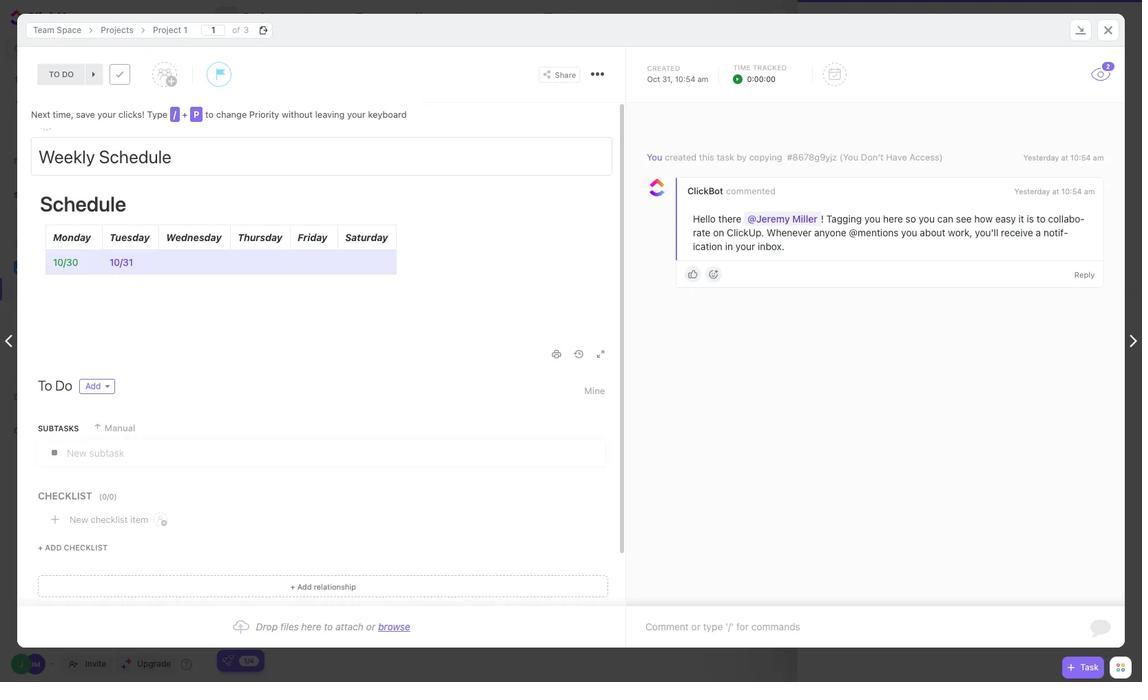 Task type: locate. For each thing, give the bounding box(es) containing it.
drop
[[256, 621, 278, 632]]

2 vertical spatial new
[[70, 514, 88, 525]]

1 vertical spatial new
[[265, 231, 281, 240]]

0 vertical spatial checklist
[[91, 514, 128, 525]]

1 vertical spatial closed
[[1084, 274, 1114, 283]]

0 horizontal spatial share
[[555, 70, 576, 79]]

checklist
[[38, 490, 92, 502]]

1 horizontal spatial at
[[1062, 153, 1069, 162]]

change
[[216, 109, 247, 120]]

2 vertical spatial am
[[1085, 187, 1095, 196]]

to left do at left
[[49, 69, 60, 79]]

attachments
[[818, 254, 894, 269]]

1 vertical spatial hide closed
[[1064, 274, 1114, 283]]

hide closed button
[[1050, 74, 1117, 87], [1050, 271, 1117, 285]]

here right files
[[301, 621, 321, 632]]

0 vertical spatial 10:54
[[675, 74, 696, 83]]

(0/0)
[[99, 492, 117, 501]]

yesterday down sharing
[[1024, 153, 1060, 162]]

hide down "notif"
[[1064, 274, 1081, 283]]

1 vertical spatial share
[[555, 70, 576, 79]]

1 vertical spatial task
[[1081, 662, 1099, 672]]

hide
[[1064, 76, 1081, 85], [1064, 274, 1081, 283]]

hide up the sharing & permissions
[[1064, 76, 1081, 85]]

yesterday at 10:54 am for clickbot commented
[[1015, 187, 1095, 196]]

1 vertical spatial hide
[[1064, 274, 1081, 283]]

add down 'checklist' in the left of the page
[[45, 543, 62, 552]]

projects link up home link
[[94, 22, 140, 38]]

saturday
[[345, 231, 388, 243]]

0 horizontal spatial add
[[45, 543, 62, 552]]

0 vertical spatial project 2
[[910, 17, 942, 26]]

or
[[366, 621, 375, 632]]

your right save
[[98, 109, 116, 120]]

+
[[182, 109, 188, 120], [258, 231, 262, 240], [38, 543, 43, 552], [290, 582, 295, 591]]

1 horizontal spatial here
[[884, 213, 903, 225]]

your right the leaving
[[347, 109, 366, 120]]

1 vertical spatial share button
[[539, 66, 580, 82]]

hide closed button down "notif"
[[1050, 271, 1117, 285]]

collabo
[[1049, 213, 1085, 225]]

search
[[231, 41, 258, 52], [27, 43, 54, 54]]

sharing & permissions
[[1022, 91, 1115, 102]]

yesterday up is
[[1015, 187, 1051, 196]]

list
[[321, 11, 338, 23]]

0 vertical spatial closed
[[1084, 76, 1114, 85]]

gantt
[[501, 11, 526, 23]]

+ up files
[[290, 582, 295, 591]]

schedule
[[40, 192, 126, 216]]

drop files here to attach or browse
[[256, 621, 410, 632]]

1 vertical spatial 10:54
[[1071, 153, 1091, 162]]

1 hide from the top
[[1064, 76, 1081, 85]]

task history region
[[627, 103, 1125, 606]]

hide closed up permissions on the top right of page
[[1064, 76, 1114, 85]]

of 3
[[232, 24, 249, 35]]

everything
[[34, 239, 79, 250]]

0 vertical spatial share
[[1102, 12, 1124, 22]]

+ left friday on the top of page
[[258, 231, 262, 240]]

new space
[[86, 218, 131, 227]]

item
[[130, 514, 148, 525]]

1 horizontal spatial share
[[1102, 12, 1124, 22]]

team space inside task locations element
[[33, 24, 81, 35]]

1 vertical spatial hide closed button
[[1050, 271, 1117, 285]]

closed up permissions on the top right of page
[[1084, 76, 1114, 85]]

time,
[[53, 109, 74, 120]]

10/30
[[53, 256, 78, 268]]

to inside to do dropdown button
[[49, 69, 60, 79]]

add left relationship
[[297, 582, 312, 591]]

task
[[276, 428, 295, 439], [1081, 662, 1099, 672]]

1 horizontal spatial search
[[231, 41, 258, 52]]

here left "so"
[[884, 213, 903, 225]]

how
[[975, 213, 993, 225]]

10:54 inside 'created oct 31, 10:54 am'
[[675, 74, 696, 83]]

projects button
[[238, 2, 286, 32]]

task right thursday
[[283, 231, 298, 240]]

new left friday on the top of page
[[265, 231, 281, 240]]

10:54 right 31,
[[675, 74, 696, 83]]

0 vertical spatial hide closed button
[[1050, 74, 1117, 87]]

10/31
[[110, 256, 133, 268]]

hide closed down "notif"
[[1064, 274, 1114, 283]]

team
[[818, 17, 838, 26], [33, 24, 54, 35], [34, 261, 57, 272]]

copying
[[750, 152, 783, 163]]

your down the clickup.
[[736, 241, 756, 252]]

onboarding checklist button image
[[223, 655, 234, 666]]

2 hide from the top
[[1064, 274, 1081, 283]]

favorites
[[14, 156, 59, 165]]

am down permissions on the top right of page
[[1094, 153, 1104, 162]]

Search tasks... text field
[[231, 37, 345, 56]]

rate
[[693, 213, 1085, 239]]

0 vertical spatial hide closed
[[1064, 76, 1114, 85]]

to right is
[[1037, 213, 1046, 225]]

share button left the task settings icon
[[539, 66, 580, 82]]

share inside "task details" element
[[555, 70, 576, 79]]

by
[[737, 152, 747, 163]]

10:54 down permissions on the top right of page
[[1071, 153, 1091, 162]]

new for new space
[[86, 218, 104, 227]]

/
[[173, 109, 176, 120]]

at up collabo
[[1053, 187, 1060, 196]]

projects link left project 2 link
[[871, 17, 901, 26]]

task left 'by'
[[717, 152, 735, 163]]

@jeremy
[[748, 213, 790, 225]]

search down 3
[[231, 41, 258, 52]]

projects inside button
[[243, 11, 286, 23]]

at for clickbot commented
[[1053, 187, 1060, 196]]

task
[[717, 152, 735, 163], [283, 231, 298, 240]]

gantt link
[[501, 0, 532, 34]]

closed for 2nd "hide closed" button from the bottom
[[1084, 76, 1114, 85]]

team space link
[[818, 17, 862, 26], [26, 22, 88, 38], [34, 256, 195, 278]]

share left the task settings icon
[[555, 70, 576, 79]]

to left attach
[[324, 621, 333, 632]]

you down "so"
[[902, 227, 918, 239]]

projects inside task locations element
[[101, 24, 134, 35]]

0 vertical spatial yesterday at 10:54 am
[[1024, 153, 1104, 162]]

new down "checklist (0/0)"
[[70, 514, 88, 525]]

share button
[[1085, 6, 1130, 28], [539, 66, 580, 82]]

closed down collabo
[[1084, 274, 1114, 283]]

1 vertical spatial task
[[283, 231, 298, 240]]

at for you created this task by copying #8678g9yjz (you don't have access)
[[1062, 153, 1069, 162]]

0 horizontal spatial project 2
[[818, 56, 881, 75]]

on
[[713, 227, 725, 239]]

you up the @mentions
[[865, 213, 881, 225]]

upgrade link
[[116, 655, 176, 674]]

you up about
[[919, 213, 935, 225]]

0 horizontal spatial share button
[[539, 66, 580, 82]]

your
[[98, 109, 116, 120], [347, 109, 366, 120], [736, 241, 756, 252]]

new
[[86, 218, 104, 227], [265, 231, 281, 240], [70, 514, 88, 525]]

team space link inside task locations element
[[26, 22, 88, 38]]

am right 31,
[[698, 74, 709, 83]]

task body element
[[17, 103, 626, 606]]

0 horizontal spatial projects
[[101, 24, 134, 35]]

your inside ! tagging you here so you can see how easy it is to collabo rate on clickup. whenever anyone @mentions you about work, you'll receive a notif ication in your inbox.
[[736, 241, 756, 252]]

receive
[[1001, 227, 1034, 239]]

+ for + add checklist
[[38, 543, 43, 552]]

3
[[244, 24, 249, 35]]

yesterday
[[1024, 153, 1060, 162], [1015, 187, 1051, 196]]

about
[[920, 227, 946, 239]]

search inside sidebar "navigation"
[[27, 43, 54, 54]]

don't
[[861, 152, 884, 163]]

checklist down new checklist item
[[64, 543, 108, 552]]

1 hide closed button from the top
[[1050, 74, 1117, 87]]

2 horizontal spatial project
[[910, 17, 936, 26]]

1 horizontal spatial add
[[85, 381, 101, 391]]

2 closed from the top
[[1084, 274, 1114, 283]]

+ down 'checklist' in the left of the page
[[38, 543, 43, 552]]

0 vertical spatial task
[[276, 428, 295, 439]]

space
[[840, 17, 862, 26], [57, 24, 81, 35], [106, 218, 131, 227], [60, 261, 86, 272]]

projects left project 2 link
[[871, 17, 901, 26]]

checklist down the (0/0)
[[91, 514, 128, 525]]

this
[[699, 152, 715, 163]]

0 horizontal spatial task
[[276, 428, 295, 439]]

sharing
[[1022, 91, 1054, 102]]

projects up home link
[[101, 24, 134, 35]]

here
[[884, 213, 903, 225], [301, 621, 321, 632]]

have
[[886, 152, 907, 163]]

am up collabo
[[1085, 187, 1095, 196]]

yesterday for clickbot commented
[[1015, 187, 1051, 196]]

to
[[49, 69, 60, 79], [205, 109, 214, 120], [1037, 213, 1046, 225], [324, 621, 333, 632]]

project 2
[[910, 17, 942, 26], [818, 56, 881, 75]]

0 horizontal spatial at
[[1053, 187, 1060, 196]]

0 horizontal spatial search
[[27, 43, 54, 54]]

2 vertical spatial 10:54
[[1062, 187, 1082, 196]]

home
[[34, 72, 59, 83]]

next
[[31, 109, 50, 120]]

show
[[34, 116, 57, 127]]

yesterday at 10:54 am for you created this task by copying #8678g9yjz (you don't have access)
[[1024, 153, 1104, 162]]

0 horizontal spatial task
[[283, 231, 298, 240]]

at down the 'sharing & permissions' link
[[1062, 153, 1069, 162]]

hide closed button up permissions on the top right of page
[[1050, 74, 1117, 87]]

share button up 2 dropdown button
[[1085, 6, 1130, 28]]

add inside dropdown button
[[85, 381, 101, 391]]

1 horizontal spatial projects
[[243, 11, 286, 23]]

1 horizontal spatial you
[[902, 227, 918, 239]]

0 vertical spatial add
[[85, 381, 101, 391]]

yesterday at 10:54 am down the 'sharing & permissions' link
[[1024, 153, 1104, 162]]

2 horizontal spatial add
[[297, 582, 312, 591]]

search up home
[[27, 43, 54, 54]]

1 vertical spatial at
[[1053, 187, 1060, 196]]

checklist
[[91, 514, 128, 525], [64, 543, 108, 552]]

1 horizontal spatial task
[[717, 152, 735, 163]]

new down schedule
[[86, 218, 104, 227]]

project inside project 1 link
[[153, 24, 181, 35]]

1 vertical spatial add
[[45, 543, 62, 552]]

a
[[1036, 227, 1041, 239]]

yesterday at 10:54 am
[[1024, 153, 1104, 162], [1015, 187, 1095, 196]]

1 vertical spatial am
[[1094, 153, 1104, 162]]

1 vertical spatial yesterday
[[1015, 187, 1051, 196]]

+ add checklist
[[38, 543, 108, 552]]

0 vertical spatial at
[[1062, 153, 1069, 162]]

yesterday at 10:54 am up collabo
[[1015, 187, 1095, 196]]

2 vertical spatial add
[[297, 582, 312, 591]]

team space for team space 'link' inside sidebar "navigation"
[[34, 261, 86, 272]]

1 closed from the top
[[1084, 76, 1114, 85]]

clickbot
[[688, 185, 724, 196]]

new inside task body element
[[70, 514, 88, 525]]

0 horizontal spatial your
[[98, 109, 116, 120]]

minimize task image
[[1075, 25, 1086, 34]]

clicks!
[[118, 109, 145, 120]]

add
[[85, 381, 101, 391], [45, 543, 62, 552], [297, 582, 312, 591]]

1 horizontal spatial task
[[1081, 662, 1099, 672]]

0 horizontal spatial project
[[153, 24, 181, 35]]

0 vertical spatial task
[[717, 152, 735, 163]]

share
[[1102, 12, 1124, 22], [555, 70, 576, 79]]

attach
[[336, 621, 364, 632]]

0 vertical spatial am
[[698, 74, 709, 83]]

0 vertical spatial here
[[884, 213, 903, 225]]

checklist (0/0)
[[38, 490, 117, 502]]

task for task
[[1081, 662, 1099, 672]]

add right do
[[85, 381, 101, 391]]

Edit task name text field
[[39, 145, 605, 168]]

10:54
[[675, 74, 696, 83], [1071, 153, 1091, 162], [1062, 187, 1082, 196]]

+ right /
[[182, 109, 188, 120]]

10:54 up collabo
[[1062, 187, 1082, 196]]

⌘k
[[178, 43, 191, 54]]

0 vertical spatial yesterday
[[1024, 153, 1060, 162]]

share up 2 dropdown button
[[1102, 12, 1124, 22]]

tagging
[[827, 213, 862, 225]]

team space link inside sidebar "navigation"
[[34, 256, 195, 278]]

2 horizontal spatial your
[[736, 241, 756, 252]]

reply
[[1075, 270, 1095, 279]]

in
[[726, 241, 733, 252]]

add button
[[79, 379, 115, 394]]

0 vertical spatial hide
[[1064, 76, 1081, 85]]

task for task 2
[[276, 428, 295, 439]]

0 horizontal spatial here
[[301, 621, 321, 632]]

share button inside "task details" element
[[539, 66, 580, 82]]

1 vertical spatial yesterday at 10:54 am
[[1015, 187, 1095, 196]]

1 horizontal spatial projects link
[[871, 17, 901, 26]]

2 button
[[1091, 61, 1116, 81]]

0 vertical spatial new
[[86, 218, 104, 227]]

at
[[1062, 153, 1069, 162], [1053, 187, 1060, 196]]

projects up 3
[[243, 11, 286, 23]]

1 horizontal spatial your
[[347, 109, 366, 120]]

task 2 link
[[272, 422, 732, 445]]

manual button
[[93, 416, 135, 440]]

2 hide closed from the top
[[1064, 274, 1114, 283]]

onboarding checklist button element
[[223, 655, 234, 666]]

new inside sidebar "navigation"
[[86, 218, 104, 227]]

0:00:00 button
[[733, 73, 795, 85]]

0 vertical spatial share button
[[1085, 6, 1130, 28]]

team space inside sidebar "navigation"
[[34, 261, 86, 272]]

task settings image
[[596, 72, 599, 76]]

share for share button to the right
[[1102, 12, 1124, 22]]



Task type: vqa. For each thing, say whether or not it's contained in the screenshot.
!
yes



Task type: describe. For each thing, give the bounding box(es) containing it.
to right p
[[205, 109, 214, 120]]

thursday
[[238, 231, 282, 243]]

board link
[[370, 0, 402, 34]]

schedule dialog
[[17, 13, 1125, 648]]

you
[[647, 152, 663, 163]]

task details element
[[17, 47, 1125, 103]]

created
[[647, 64, 680, 72]]

new checklist item
[[70, 514, 148, 525]]

notif
[[1044, 227, 1069, 239]]

1/4
[[244, 656, 254, 664]]

work,
[[948, 227, 973, 239]]

#8678g9yjz
[[787, 152, 838, 163]]

more
[[60, 116, 81, 127]]

tuesday
[[110, 231, 150, 243]]

search for search tasks...
[[231, 41, 258, 52]]

here inside ! tagging you here so you can see how easy it is to collabo rate on clickup. whenever anyone @mentions you about work, you'll receive a notif ication in your inbox.
[[884, 213, 903, 225]]

invite
[[85, 659, 106, 669]]

hello
[[693, 213, 716, 225]]

do
[[62, 69, 74, 79]]

project 2 link
[[910, 17, 942, 26]]

upgrade
[[137, 659, 171, 669]]

1 hide closed from the top
[[1064, 76, 1114, 85]]

mine link
[[585, 379, 605, 402]]

wednesday
[[166, 231, 222, 243]]

+ for + add relationship
[[290, 582, 295, 591]]

table link
[[558, 0, 588, 34]]

clickup.
[[727, 227, 765, 239]]

table
[[558, 11, 582, 23]]

type
[[147, 109, 168, 120]]

friday
[[298, 231, 327, 243]]

everything link
[[0, 234, 207, 256]]

10:54 for created
[[1071, 153, 1091, 162]]

yesterday for you created this task by copying #8678g9yjz (you don't have access)
[[1024, 153, 1060, 162]]

+ for + new task
[[258, 231, 262, 240]]

search tasks...
[[231, 41, 288, 52]]

docs
[[14, 426, 37, 435]]

2 horizontal spatial you
[[919, 213, 935, 225]]

@jeremy miller button
[[745, 212, 821, 226]]

share for share button in the "task details" element
[[555, 70, 576, 79]]

see
[[956, 213, 972, 225]]

0 horizontal spatial you
[[865, 213, 881, 225]]

2 hide closed button from the top
[[1050, 271, 1117, 285]]

of
[[232, 24, 240, 35]]

@mentions
[[849, 227, 899, 239]]

time
[[733, 63, 751, 72]]

calendar link
[[428, 0, 475, 34]]

can
[[938, 213, 954, 225]]

you'll
[[975, 227, 999, 239]]

leaving
[[315, 109, 345, 120]]

ication
[[693, 227, 1069, 252]]

tracked
[[753, 63, 787, 72]]

manual
[[104, 422, 135, 433]]

anyone
[[815, 227, 847, 239]]

permissions
[[1065, 91, 1115, 102]]

keyboard
[[368, 109, 407, 120]]

add for + add relationship
[[297, 582, 312, 591]]

space inside task locations element
[[57, 24, 81, 35]]

clickbot commented
[[688, 185, 776, 196]]

&
[[1056, 91, 1063, 102]]

2 horizontal spatial projects
[[871, 17, 901, 26]]

task locations element
[[17, 13, 1125, 47]]

show more
[[34, 116, 81, 127]]

automations
[[1000, 12, 1050, 22]]

home link
[[0, 67, 207, 89]]

project 1
[[153, 24, 188, 35]]

add for + add checklist
[[45, 543, 62, 552]]

closed for first "hide closed" button from the bottom of the page
[[1084, 274, 1114, 283]]

am for created
[[1094, 153, 1104, 162]]

1 horizontal spatial share button
[[1085, 6, 1130, 28]]

1 vertical spatial project 2
[[818, 56, 881, 75]]

new for new checklist item
[[70, 514, 88, 525]]

team inside sidebar "navigation"
[[34, 261, 57, 272]]

+ new task
[[258, 231, 298, 240]]

browse
[[378, 621, 410, 632]]

+ add relationship
[[290, 582, 356, 591]]

to inside ! tagging you here so you can see how easy it is to collabo rate on clickup. whenever anyone @mentions you about work, you'll receive a notif ication in your inbox.
[[1037, 213, 1046, 225]]

next time, save your clicks! type / + p to change priority without leaving your keyboard
[[31, 109, 407, 120]]

(you
[[840, 152, 859, 163]]

0 horizontal spatial projects link
[[94, 22, 140, 38]]

sidebar navigation
[[0, 0, 207, 682]]

so
[[906, 213, 917, 225]]

user friends image
[[16, 263, 26, 271]]

10:54 for commented
[[1062, 187, 1082, 196]]

New subtask text field
[[67, 440, 604, 465]]

miller
[[793, 213, 818, 225]]

!
[[821, 213, 824, 225]]

1 horizontal spatial project 2
[[910, 17, 942, 26]]

files
[[280, 621, 299, 632]]

tasks...
[[260, 41, 288, 52]]

am for commented
[[1085, 187, 1095, 196]]

0:00:00
[[747, 74, 776, 83]]

1 vertical spatial here
[[301, 621, 321, 632]]

task inside region
[[717, 152, 735, 163]]

1 vertical spatial checklist
[[64, 543, 108, 552]]

team space for team space 'link' inside task locations element
[[33, 24, 81, 35]]

task 2
[[276, 428, 303, 439]]

hide for 2nd "hide closed" button from the bottom
[[1064, 76, 1081, 85]]

easy
[[996, 213, 1016, 225]]

created oct 31, 10:54 am
[[647, 64, 709, 83]]

browse link
[[378, 621, 410, 632]]

is
[[1027, 213, 1034, 225]]

you created this task by copying #8678g9yjz (you don't have access)
[[647, 152, 943, 163]]

there
[[719, 213, 742, 225]]

access)
[[910, 152, 943, 163]]

hello there @jeremy miller
[[693, 213, 818, 225]]

to
[[38, 378, 52, 393]]

am inside 'created oct 31, 10:54 am'
[[698, 74, 709, 83]]

search for search
[[27, 43, 54, 54]]

priority
[[249, 109, 279, 120]]

inbox.
[[758, 241, 785, 252]]

1
[[184, 24, 188, 35]]

2 inside dropdown button
[[1106, 63, 1110, 70]]

Set task position in this List number field
[[201, 24, 225, 35]]

calendar
[[428, 11, 469, 23]]

hide for first "hide closed" button from the bottom of the page
[[1064, 274, 1081, 283]]

team inside task locations element
[[33, 24, 54, 35]]

favorites button
[[0, 144, 207, 177]]

subtasks
[[38, 423, 79, 432]]

1 horizontal spatial project
[[818, 56, 868, 75]]

whenever
[[767, 227, 812, 239]]

project 1 link
[[146, 22, 194, 38]]



